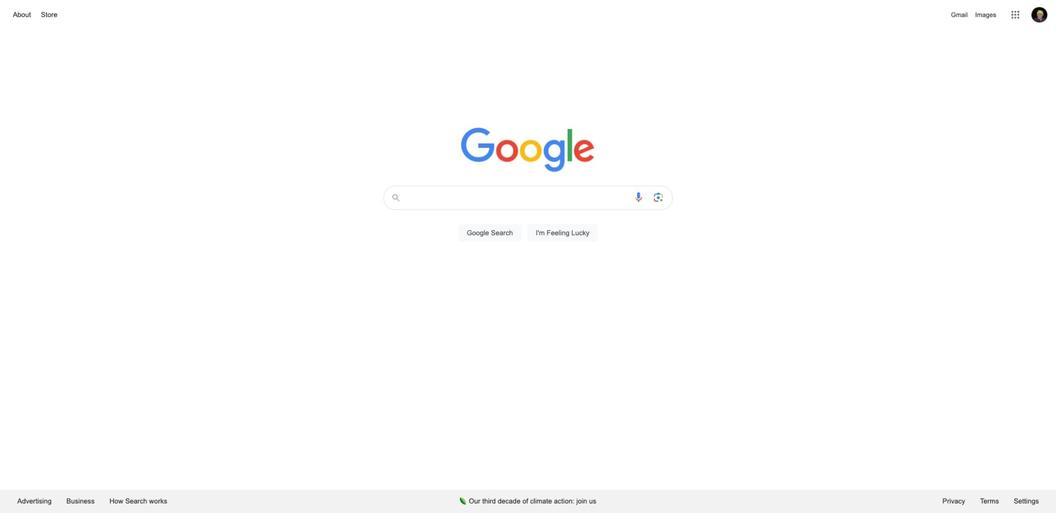 Task type: vqa. For each thing, say whether or not it's contained in the screenshot.
first a
no



Task type: locate. For each thing, give the bounding box(es) containing it.
search by voice image
[[633, 192, 645, 204]]

search by image image
[[653, 192, 665, 204]]

None search field
[[10, 183, 1047, 254]]

google image
[[461, 128, 596, 173]]



